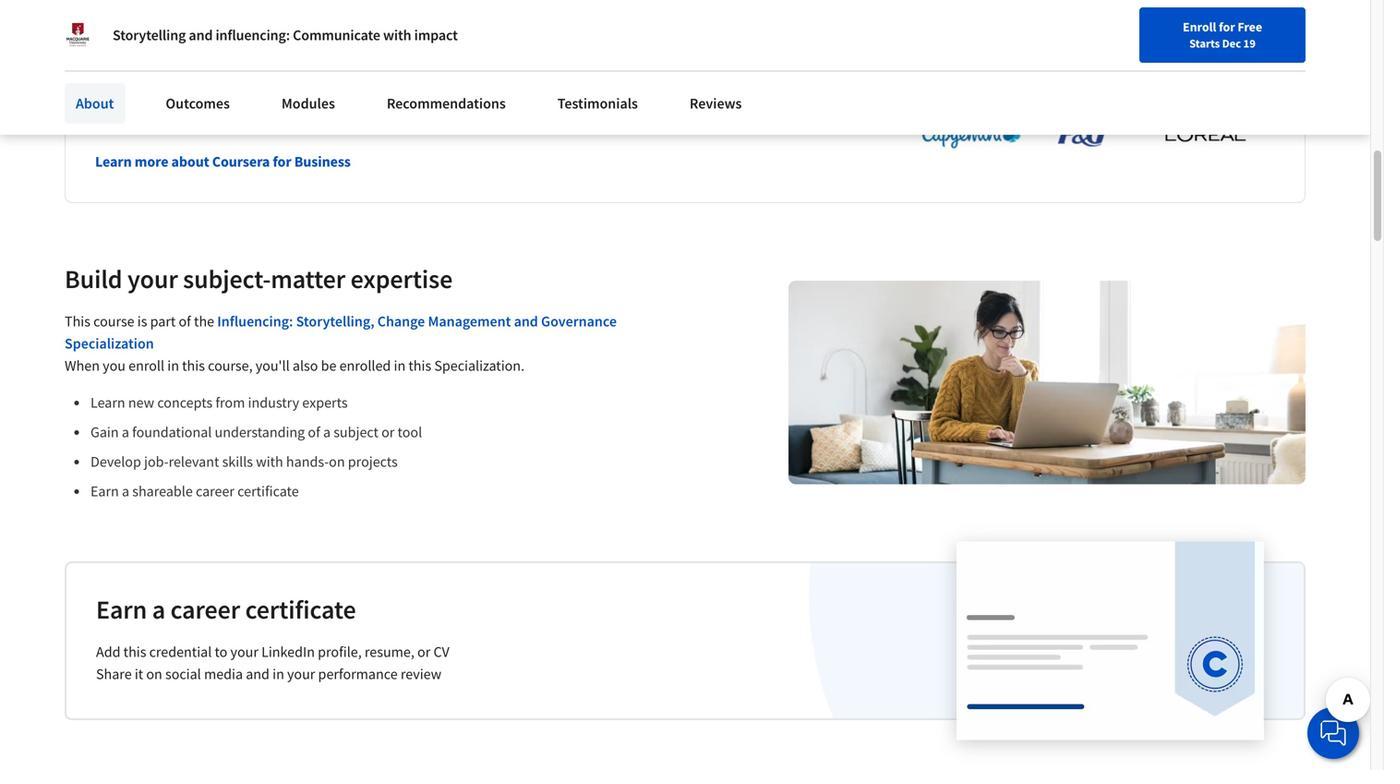 Task type: locate. For each thing, give the bounding box(es) containing it.
chat with us image
[[1319, 718, 1348, 748]]

2 horizontal spatial your
[[287, 665, 315, 684]]

modules
[[282, 94, 335, 113]]

your right to
[[230, 643, 258, 661]]

and
[[189, 26, 213, 44], [514, 312, 538, 331], [246, 665, 270, 684]]

learn for learn new concepts from industry experts
[[90, 394, 125, 412]]

testimonials
[[558, 94, 638, 113]]

1 vertical spatial on
[[146, 665, 162, 684]]

0 vertical spatial skills
[[221, 99, 277, 131]]

certificate down develop job-relevant skills with hands-on projects
[[237, 482, 299, 501]]

linkedin
[[261, 643, 315, 661]]

demand
[[124, 99, 216, 131]]

a for earn a career certificate
[[152, 594, 165, 626]]

with for hands-
[[256, 453, 283, 471]]

more
[[135, 153, 168, 171]]

career up to
[[170, 594, 240, 626]]

0 vertical spatial and
[[189, 26, 213, 44]]

0 horizontal spatial in
[[167, 357, 179, 375]]

1 horizontal spatial and
[[246, 665, 270, 684]]

0 horizontal spatial this
[[123, 643, 146, 661]]

this left course,
[[182, 357, 205, 375]]

and inside influencing: storytelling, change management and governance specialization
[[514, 312, 538, 331]]

subject-
[[183, 263, 271, 295]]

skills down gain a foundational understanding of a subject or tool at bottom
[[222, 453, 253, 471]]

your down linkedin
[[287, 665, 315, 684]]

0 vertical spatial your
[[127, 263, 178, 295]]

of for a
[[308, 423, 320, 442]]

1 vertical spatial skills
[[222, 453, 253, 471]]

on down subject
[[329, 453, 345, 471]]

this course is part of the
[[65, 312, 217, 331]]

a right gain
[[122, 423, 129, 442]]

specialization
[[65, 334, 154, 353]]

0 vertical spatial learn
[[95, 153, 132, 171]]

influencing:
[[217, 312, 293, 331]]

in right enroll
[[167, 357, 179, 375]]

menu item
[[983, 18, 1102, 78]]

0 horizontal spatial or
[[381, 423, 395, 442]]

0 horizontal spatial of
[[179, 312, 191, 331]]

hands-
[[286, 453, 329, 471]]

1 horizontal spatial your
[[230, 643, 258, 661]]

2 vertical spatial your
[[287, 665, 315, 684]]

1 horizontal spatial on
[[329, 453, 345, 471]]

gain
[[90, 423, 119, 442]]

0 horizontal spatial and
[[189, 26, 213, 44]]

2 vertical spatial and
[[246, 665, 270, 684]]

of up hands-
[[308, 423, 320, 442]]

on inside "add this credential to your linkedin profile, resume, or cv share it on social media and in your performance review"
[[146, 665, 162, 684]]

of left 'the'
[[179, 312, 191, 331]]

to
[[215, 643, 227, 661]]

or left tool
[[381, 423, 395, 442]]

coursera career certificate image
[[957, 542, 1264, 739]]

0 horizontal spatial on
[[146, 665, 162, 684]]

learn more about coursera for business link
[[95, 153, 351, 171]]

foundational
[[132, 423, 212, 442]]

in down linkedin
[[273, 665, 284, 684]]

career
[[196, 482, 235, 501], [170, 594, 240, 626]]

modules link
[[270, 83, 346, 124]]

of for the
[[179, 312, 191, 331]]

impact
[[414, 26, 458, 44]]

2 horizontal spatial in
[[394, 357, 406, 375]]

how
[[140, 66, 188, 98]]

and right storytelling
[[189, 26, 213, 44]]

a
[[122, 423, 129, 442], [323, 423, 331, 442], [122, 482, 129, 501], [152, 594, 165, 626]]

this
[[182, 357, 205, 375], [409, 357, 431, 375], [123, 643, 146, 661]]

and inside "add this credential to your linkedin profile, resume, or cv share it on social media and in your performance review"
[[246, 665, 270, 684]]

in
[[167, 357, 179, 375], [394, 357, 406, 375], [273, 665, 284, 684]]

2 horizontal spatial this
[[409, 357, 431, 375]]

this down change
[[409, 357, 431, 375]]

0 vertical spatial for
[[1219, 18, 1235, 35]]

with
[[383, 26, 411, 44], [256, 453, 283, 471]]

0 horizontal spatial with
[[256, 453, 283, 471]]

are
[[512, 66, 548, 98]]

add
[[96, 643, 120, 661]]

learn up gain
[[90, 394, 125, 412]]

certificate up linkedin
[[245, 594, 356, 626]]

or
[[381, 423, 395, 442], [417, 643, 431, 661]]

None search field
[[263, 12, 623, 48]]

1 horizontal spatial with
[[383, 26, 411, 44]]

macquarie university image
[[65, 22, 90, 48]]

business
[[294, 153, 351, 171]]

1 vertical spatial for
[[273, 153, 291, 171]]

career down "relevant"
[[196, 482, 235, 501]]

1 vertical spatial and
[[514, 312, 538, 331]]

for up dec
[[1219, 18, 1235, 35]]

when
[[65, 357, 100, 375]]

course,
[[208, 357, 253, 375]]

in right enrolled
[[394, 357, 406, 375]]

1 vertical spatial earn
[[96, 594, 147, 626]]

enroll
[[1183, 18, 1216, 35]]

build
[[65, 263, 122, 295]]

see how employees at top companies are mastering in-demand skills
[[95, 66, 664, 131]]

with left impact
[[383, 26, 411, 44]]

or left "cv"
[[417, 643, 431, 661]]

earn up add
[[96, 594, 147, 626]]

from
[[215, 394, 245, 412]]

learn
[[95, 153, 132, 171], [90, 394, 125, 412]]

earn
[[90, 482, 119, 501], [96, 594, 147, 626]]

certificate
[[237, 482, 299, 501], [245, 594, 356, 626]]

testimonials link
[[546, 83, 649, 124]]

recommendations link
[[376, 83, 517, 124]]

enrolled
[[339, 357, 391, 375]]

1 vertical spatial your
[[230, 643, 258, 661]]

skills down employees at the top left of the page
[[221, 99, 277, 131]]

this up it
[[123, 643, 146, 661]]

0 vertical spatial with
[[383, 26, 411, 44]]

0 vertical spatial or
[[381, 423, 395, 442]]

with for impact
[[383, 26, 411, 44]]

and right media
[[246, 665, 270, 684]]

experts
[[302, 394, 348, 412]]

enroll for free starts dec 19
[[1183, 18, 1262, 51]]

enroll
[[128, 357, 164, 375]]

2 horizontal spatial and
[[514, 312, 538, 331]]

and left the governance
[[514, 312, 538, 331]]

storytelling
[[113, 26, 186, 44]]

skills
[[221, 99, 277, 131], [222, 453, 253, 471]]

influencing:
[[216, 26, 290, 44]]

with down understanding
[[256, 453, 283, 471]]

a down develop
[[122, 482, 129, 501]]

when you enroll in this course, you'll also be enrolled in this specialization.
[[65, 357, 525, 375]]

1 vertical spatial learn
[[90, 394, 125, 412]]

your up part
[[127, 263, 178, 295]]

be
[[321, 357, 336, 375]]

0 horizontal spatial for
[[273, 153, 291, 171]]

for inside enroll for free starts dec 19
[[1219, 18, 1235, 35]]

earn down develop
[[90, 482, 119, 501]]

credential
[[149, 643, 212, 661]]

on right it
[[146, 665, 162, 684]]

a up credential
[[152, 594, 165, 626]]

1 vertical spatial of
[[308, 423, 320, 442]]

learn for learn more about coursera for business
[[95, 153, 132, 171]]

0 vertical spatial certificate
[[237, 482, 299, 501]]

learn left more
[[95, 153, 132, 171]]

1 horizontal spatial for
[[1219, 18, 1235, 35]]

this inside "add this credential to your linkedin profile, resume, or cv share it on social media and in your performance review"
[[123, 643, 146, 661]]

review
[[401, 665, 442, 684]]

1 vertical spatial with
[[256, 453, 283, 471]]

dec
[[1222, 36, 1241, 51]]

0 vertical spatial on
[[329, 453, 345, 471]]

1 vertical spatial career
[[170, 594, 240, 626]]

coursera enterprise logos image
[[894, 79, 1263, 159]]

1 vertical spatial or
[[417, 643, 431, 661]]

is
[[137, 312, 147, 331]]

share
[[96, 665, 132, 684]]

relevant
[[169, 453, 219, 471]]

a for gain a foundational understanding of a subject or tool
[[122, 423, 129, 442]]

about
[[76, 94, 114, 113]]

learn new concepts from industry experts
[[90, 394, 348, 412]]

1 horizontal spatial or
[[417, 643, 431, 661]]

of
[[179, 312, 191, 331], [308, 423, 320, 442]]

new
[[128, 394, 154, 412]]

1 horizontal spatial in
[[273, 665, 284, 684]]

1 horizontal spatial of
[[308, 423, 320, 442]]

your
[[127, 263, 178, 295], [230, 643, 258, 661], [287, 665, 315, 684]]

for left business
[[273, 153, 291, 171]]

about
[[171, 153, 209, 171]]

0 vertical spatial earn
[[90, 482, 119, 501]]

0 vertical spatial of
[[179, 312, 191, 331]]

communicate
[[293, 26, 380, 44]]

the
[[194, 312, 214, 331]]

influencing: storytelling, change management and governance specialization
[[65, 312, 617, 353]]



Task type: vqa. For each thing, say whether or not it's contained in the screenshot.
the left in
yes



Task type: describe. For each thing, give the bounding box(es) containing it.
coursera
[[212, 153, 270, 171]]

projects
[[348, 453, 398, 471]]

at
[[318, 66, 340, 98]]

reviews link
[[679, 83, 753, 124]]

show notifications image
[[1121, 23, 1143, 45]]

governance
[[541, 312, 617, 331]]

in-
[[95, 99, 124, 131]]

earn a shareable career certificate
[[90, 482, 299, 501]]

0 horizontal spatial your
[[127, 263, 178, 295]]

job-
[[144, 453, 169, 471]]

profile,
[[318, 643, 362, 661]]

you
[[103, 357, 126, 375]]

concepts
[[157, 394, 213, 412]]

gain a foundational understanding of a subject or tool
[[90, 423, 422, 442]]

expertise
[[351, 263, 453, 295]]

earn a career certificate
[[96, 594, 356, 626]]

course
[[93, 312, 134, 331]]

management
[[428, 312, 511, 331]]

industry
[[248, 394, 299, 412]]

recommendations
[[387, 94, 506, 113]]

in inside "add this credential to your linkedin profile, resume, or cv share it on social media and in your performance review"
[[273, 665, 284, 684]]

resume,
[[365, 643, 414, 661]]

19
[[1243, 36, 1256, 51]]

skills inside see how employees at top companies are mastering in-demand skills
[[221, 99, 277, 131]]

storytelling,
[[296, 312, 374, 331]]

social
[[165, 665, 201, 684]]

performance
[[318, 665, 398, 684]]

shareable
[[132, 482, 193, 501]]

this
[[65, 312, 90, 331]]

companies
[[387, 66, 507, 98]]

starts
[[1189, 36, 1220, 51]]

about link
[[65, 83, 125, 124]]

it
[[135, 665, 143, 684]]

storytelling and influencing: communicate with impact
[[113, 26, 458, 44]]

employees
[[193, 66, 313, 98]]

outcomes
[[166, 94, 230, 113]]

develop job-relevant skills with hands-on projects
[[90, 453, 398, 471]]

part
[[150, 312, 176, 331]]

top
[[345, 66, 382, 98]]

outcomes link
[[155, 83, 241, 124]]

subject
[[334, 423, 379, 442]]

understanding
[[215, 423, 305, 442]]

mastering
[[553, 66, 664, 98]]

media
[[204, 665, 243, 684]]

coursera image
[[22, 15, 139, 45]]

earn for earn a career certificate
[[96, 594, 147, 626]]

cv
[[434, 643, 450, 661]]

influencing: storytelling, change management and governance specialization link
[[65, 312, 617, 353]]

learn more about coursera for business
[[95, 153, 351, 171]]

add this credential to your linkedin profile, resume, or cv share it on social media and in your performance review
[[96, 643, 450, 684]]

1 horizontal spatial this
[[182, 357, 205, 375]]

you'll
[[256, 357, 290, 375]]

change
[[377, 312, 425, 331]]

tool
[[398, 423, 422, 442]]

or inside "add this credential to your linkedin profile, resume, or cv share it on social media and in your performance review"
[[417, 643, 431, 661]]

develop
[[90, 453, 141, 471]]

specialization.
[[434, 357, 525, 375]]

0 vertical spatial career
[[196, 482, 235, 501]]

reviews
[[690, 94, 742, 113]]

earn for earn a shareable career certificate
[[90, 482, 119, 501]]

also
[[293, 357, 318, 375]]

a left subject
[[323, 423, 331, 442]]

see
[[95, 66, 135, 98]]

1 vertical spatial certificate
[[245, 594, 356, 626]]

a for earn a shareable career certificate
[[122, 482, 129, 501]]

matter
[[271, 263, 345, 295]]

free
[[1238, 18, 1262, 35]]



